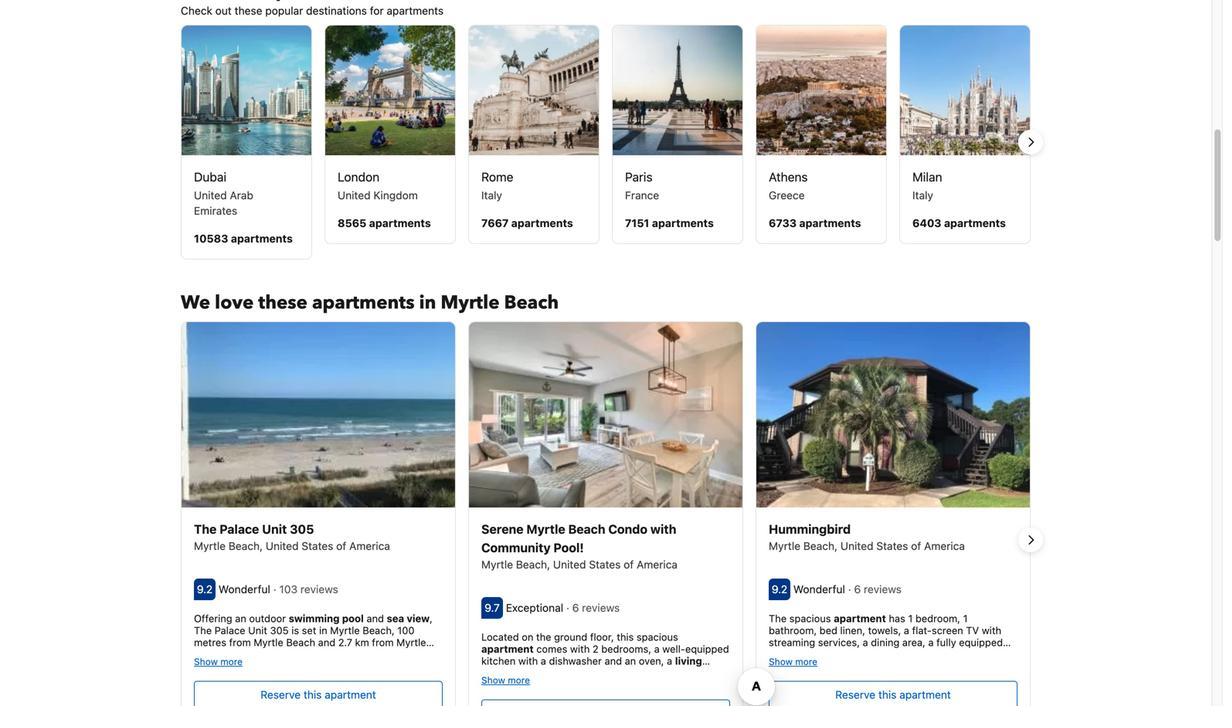 Task type: describe. For each thing, give the bounding box(es) containing it.
flat- inside has 1 bedroom, 1 bathroom, bed linen, towels, a flat-screen tv with streaming services, a dining area, a fully equipped kitchen, and a terrace with
[[913, 625, 932, 637]]

screen inside has 1 bedroom, 1 bathroom, bed linen, towels, a flat-screen tv with streaming services, a dining area, a fully equipped kitchen, and a terrace with
[[932, 625, 964, 637]]

milan
[[913, 170, 943, 184]]

hummingbird
[[769, 522, 851, 537]]

apartments for rome
[[512, 217, 574, 229]]

linen
[[689, 668, 711, 679]]

arab
[[230, 189, 254, 202]]

0 vertical spatial in
[[419, 290, 436, 316]]

this for hummingbird
[[879, 689, 897, 702]]

, for the palace unit 305
[[430, 613, 433, 625]]

show for serene myrtle beach condo with community pool!
[[482, 675, 506, 686]]

7667 apartments
[[482, 217, 574, 229]]

of inside the palace unit 305 myrtle beach, united states of america
[[336, 540, 347, 553]]

london image
[[326, 25, 455, 155]]

ground
[[554, 632, 588, 643]]

love
[[215, 290, 254, 316]]

hummingbird myrtle beach, united states of america
[[769, 522, 966, 553]]

apartments for milan
[[945, 217, 1007, 229]]

the inside . for added privacy, the accommodation features a private entrance.
[[700, 680, 715, 691]]

of inside "hummingbird myrtle beach, united states of america"
[[912, 540, 922, 553]]

check out these popular destinations for apartments
[[181, 4, 444, 17]]

living
[[676, 656, 703, 667]]

6733 apartments
[[769, 217, 862, 229]]

bathroom,
[[769, 625, 817, 637]]

, the palace unit 305 is set in myrtle beach, 100 metres from myrtle beach and 2.7 km from myrtle beach boardwalk. this beachfront property offers access to a
[[194, 613, 433, 673]]

paris france
[[626, 170, 660, 202]]

dishwasher
[[549, 656, 602, 667]]

oven,
[[639, 656, 665, 667]]

features inside . guests can enjoy a meal on an outdoor dining area while overlooking the inner courtyard views. for added privacy, the accommodation features a private entrance.
[[904, 685, 942, 697]]

in inside , the palace unit 305 is set in myrtle beach, 100 metres from myrtle beach and 2.7 km from myrtle beach boardwalk. this beachfront property offers access to a
[[319, 625, 328, 637]]

1 free from the left
[[295, 661, 313, 673]]

united inside the dubai united arab emirates
[[194, 189, 227, 202]]

athens greece
[[769, 170, 808, 202]]

entrance. inside . guests can enjoy a meal on an outdoor dining area while overlooking the inner courtyard views. for added privacy, the accommodation features a private entrance.
[[769, 697, 814, 707]]

7151
[[626, 217, 650, 229]]

2 from from the left
[[372, 637, 394, 649]]

exceptional
[[506, 602, 564, 615]]

8565 apartments
[[338, 217, 431, 229]]

next image
[[1022, 133, 1041, 151]]

italy for rome
[[482, 189, 503, 202]]

rated exceptional element
[[506, 602, 567, 615]]

boardwalk.
[[226, 649, 278, 661]]

sea
[[387, 613, 404, 625]]

of inside serene myrtle beach condo with community pool! myrtle beach, united states of america
[[624, 558, 634, 571]]

features inside . for added privacy, the accommodation features a private entrance.
[[560, 692, 598, 703]]

7667
[[482, 217, 509, 229]]

kitchen
[[482, 656, 516, 667]]

kitchen,
[[769, 649, 806, 661]]

accommodation inside . for added privacy, the accommodation features a private entrance.
[[482, 692, 557, 703]]

comes
[[537, 644, 568, 655]]

offering an outdoor swimming pool and sea view
[[194, 613, 430, 625]]

and a .
[[220, 673, 407, 697]]

bed inside , and a flat-screen tv. towels and bed linen are featured in the
[[668, 668, 686, 679]]

beach inside serene myrtle beach condo with community pool! myrtle beach, united states of america
[[569, 522, 606, 537]]

6733
[[769, 217, 797, 229]]

with up dishwasher at the bottom
[[571, 644, 590, 655]]

america inside serene myrtle beach condo with community pool! myrtle beach, united states of america
[[637, 558, 678, 571]]

serene myrtle beach condo with community pool! myrtle beach, united states of america
[[482, 522, 678, 571]]

milan section
[[900, 25, 1031, 244]]

the inside the palace unit 305 myrtle beach, united states of america
[[194, 522, 217, 537]]

apartment up linen,
[[834, 613, 887, 625]]

enjoy
[[789, 661, 814, 673]]

has inside has 1 bedroom, 1 bathroom, bed linen, towels, a flat-screen tv with streaming services, a dining area, a fully equipped kitchen, and a terrace with
[[889, 613, 906, 625]]

rated wonderful element for beach,
[[794, 583, 849, 596]]

flat- inside , and a flat-screen tv. towels and bed linen are featured in the
[[542, 668, 561, 679]]

london united kingdom
[[338, 170, 418, 202]]

to
[[229, 661, 239, 673]]

emirates
[[194, 204, 237, 217]]

. for added privacy, the accommodation features a private entrance.
[[482, 680, 715, 703]]

united inside "hummingbird myrtle beach, united states of america"
[[841, 540, 874, 553]]

and down oven, at the right bottom of the page
[[648, 668, 665, 679]]

located on the ground floor, this spacious apartment
[[482, 632, 679, 655]]

located
[[482, 632, 519, 643]]

area
[[950, 661, 970, 673]]

wifi.
[[194, 673, 217, 685]]

scored 9.2 element for palace
[[194, 579, 216, 601]]

9.2 wonderful 6 reviews
[[772, 583, 905, 596]]

out
[[216, 4, 232, 17]]

305 inside the palace unit 305 myrtle beach, united states of america
[[290, 522, 314, 537]]

1 1 from the left
[[909, 613, 913, 625]]

305 inside , the palace unit 305 is set in myrtle beach, 100 metres from myrtle beach and 2.7 km from myrtle beach boardwalk. this beachfront property offers access to a
[[270, 625, 289, 637]]

an inside . guests can enjoy a meal on an outdoor dining area while overlooking the inner courtyard views. for added privacy, the accommodation features a private entrance.
[[865, 661, 876, 673]]

overlooking
[[769, 673, 824, 685]]

this inside located on the ground floor, this spacious apartment
[[617, 632, 634, 643]]

united inside serene myrtle beach condo with community pool! myrtle beach, united states of america
[[553, 558, 586, 571]]

dining inside has 1 bedroom, 1 bathroom, bed linen, towels, a flat-screen tv with streaming services, a dining area, a fully equipped kitchen, and a terrace with
[[872, 637, 900, 649]]

reviews for pool!
[[582, 602, 620, 615]]

dining inside . guests can enjoy a meal on an outdoor dining area while overlooking the inner courtyard views. for added privacy, the accommodation features a private entrance.
[[918, 661, 947, 673]]

and inside has 1 bedroom, 1 bathroom, bed linen, towels, a flat-screen tv with streaming services, a dining area, a fully equipped kitchen, and a terrace with
[[809, 649, 827, 661]]

area,
[[903, 637, 926, 649]]

an inside comes with 2 bedrooms, a well-equipped kitchen with a dishwasher and an oven, a
[[625, 656, 636, 667]]

the inside , free private parking and free wifi. the aparthotel has a
[[220, 673, 238, 685]]

destinations
[[306, 4, 367, 17]]

milan image
[[901, 25, 1031, 155]]

property types region
[[169, 321, 1044, 707]]

states inside the palace unit 305 myrtle beach, united states of america
[[302, 540, 334, 553]]

from 103 reviews element
[[273, 583, 341, 596]]

towels,
[[869, 625, 902, 637]]

private inside , free private parking and free wifi. the aparthotel has a
[[316, 661, 348, 673]]

france
[[626, 189, 660, 202]]

guests
[[968, 649, 1001, 661]]

services,
[[819, 637, 861, 649]]

linen,
[[841, 625, 866, 637]]

states inside serene myrtle beach condo with community pool! myrtle beach, united states of america
[[589, 558, 621, 571]]

more for serene myrtle beach condo with community pool!
[[508, 675, 530, 686]]

courtyard
[[871, 673, 916, 685]]

america inside the palace unit 305 myrtle beach, united states of america
[[349, 540, 390, 553]]

myrtle inside "hummingbird myrtle beach, united states of america"
[[769, 540, 801, 553]]

inner
[[844, 673, 868, 685]]

outdoor inside the palace unit 305 section
[[249, 613, 286, 625]]

greece
[[769, 189, 805, 202]]

hummingbird link
[[769, 520, 1018, 539]]

the inside hummingbird "section"
[[769, 613, 787, 625]]

100
[[398, 625, 415, 637]]

the inside , and a flat-screen tv. towels and bed linen are featured in the
[[535, 680, 550, 691]]

this for the palace unit 305
[[304, 689, 322, 702]]

metres
[[194, 637, 227, 649]]

room
[[482, 668, 508, 679]]

apartment inside located on the ground floor, this spacious apartment
[[482, 644, 534, 655]]

united inside london united kingdom
[[338, 189, 371, 202]]

accommodation inside . guests can enjoy a meal on an outdoor dining area while overlooking the inner courtyard views. for added privacy, the accommodation features a private entrance.
[[826, 685, 901, 697]]

1 from from the left
[[229, 637, 251, 649]]

show more for the palace unit 305
[[194, 657, 243, 668]]

the down overlooking
[[808, 685, 823, 697]]

7151 apartments
[[626, 217, 714, 229]]

reviews for america
[[864, 583, 902, 596]]

show for the palace unit 305
[[194, 657, 218, 668]]

serene myrtle beach condo with community pool! image
[[469, 322, 743, 508]]

from 6 reviews element for america
[[849, 583, 905, 596]]

with inside serene myrtle beach condo with community pool! myrtle beach, united states of america
[[651, 522, 677, 537]]

equipped inside has 1 bedroom, 1 bathroom, bed linen, towels, a flat-screen tv with streaming services, a dining area, a fully equipped kitchen, and a terrace with
[[960, 637, 1004, 649]]

pool
[[342, 613, 364, 625]]

privacy, inside . for added privacy, the accommodation features a private entrance.
[[661, 680, 697, 691]]

kingdom
[[374, 189, 418, 202]]

beachfront
[[303, 649, 354, 661]]

9.2 for palace
[[197, 583, 213, 596]]

a inside and a .
[[399, 673, 404, 685]]

. inside and a .
[[220, 685, 223, 697]]

with down comes
[[519, 656, 538, 667]]

community
[[482, 541, 551, 555]]

screen inside , and a flat-screen tv. towels and bed linen are featured in the
[[561, 668, 593, 679]]

with right the 'tv'
[[983, 625, 1002, 637]]

well-
[[663, 644, 686, 655]]

2
[[593, 644, 599, 655]]

apartments for paris
[[652, 217, 714, 229]]

offers
[[400, 649, 427, 661]]

added inside . for added privacy, the accommodation features a private entrance.
[[629, 680, 658, 691]]

rome italy
[[482, 170, 514, 202]]

milan italy
[[913, 170, 943, 202]]

bed inside has 1 bedroom, 1 bathroom, bed linen, towels, a flat-screen tv with streaming services, a dining area, a fully equipped kitchen, and a terrace with
[[820, 625, 838, 637]]

beach, inside "hummingbird myrtle beach, united states of america"
[[804, 540, 838, 553]]

beach, inside , the palace unit 305 is set in myrtle beach, 100 metres from myrtle beach and 2.7 km from myrtle beach boardwalk. this beachfront property offers access to a
[[363, 625, 395, 637]]

a inside . for added privacy, the accommodation features a private entrance.
[[601, 692, 606, 703]]

and inside and a .
[[379, 673, 396, 685]]

private inside . guests can enjoy a meal on an outdoor dining area while overlooking the inner courtyard views. for added privacy, the accommodation features a private entrance.
[[953, 685, 986, 697]]

italy for milan
[[913, 189, 934, 202]]

myrtle inside the palace unit 305 myrtle beach, united states of america
[[194, 540, 226, 553]]

show more button for hummingbird
[[769, 656, 818, 668]]

8565
[[338, 217, 367, 229]]

the palace unit 305 myrtle beach, united states of america
[[194, 522, 390, 553]]

the palace unit 305 section
[[181, 321, 456, 707]]

dubai image
[[182, 25, 312, 155]]

unit inside the palace unit 305 myrtle beach, united states of america
[[262, 522, 287, 537]]

hummingbird section
[[756, 321, 1031, 707]]

a inside , and a flat-screen tv. towels and bed linen are featured in the
[[533, 668, 539, 679]]

with down towels,
[[874, 649, 894, 661]]

property
[[357, 649, 397, 661]]

reviews for united
[[301, 583, 339, 596]]

we
[[181, 290, 210, 316]]

condo
[[609, 522, 648, 537]]

2.7
[[338, 637, 353, 649]]

more for hummingbird
[[796, 657, 818, 668]]

apartments for london
[[369, 217, 431, 229]]

private inside . for added privacy, the accommodation features a private entrance.
[[609, 692, 641, 703]]

towels
[[613, 668, 645, 679]]

on inside . guests can enjoy a meal on an outdoor dining area while overlooking the inner courtyard views. for added privacy, the accommodation features a private entrance.
[[850, 661, 862, 673]]

on inside located on the ground floor, this spacious apartment
[[522, 632, 534, 643]]

paris
[[626, 170, 653, 184]]

serene myrtle beach condo with community pool! link
[[482, 520, 731, 557]]

apartment inside the palace unit 305 section
[[325, 689, 376, 702]]

floor,
[[591, 632, 614, 643]]



Task type: vqa. For each thing, say whether or not it's contained in the screenshot.
The Travel for Travel Sustainable Properties taking steps to make your stay more sustainable
no



Task type: locate. For each thing, give the bounding box(es) containing it.
beach, up km
[[363, 625, 395, 637]]

in
[[419, 290, 436, 316], [319, 625, 328, 637], [524, 680, 532, 691]]

1 horizontal spatial private
[[609, 692, 641, 703]]

1 horizontal spatial rated wonderful element
[[794, 583, 849, 596]]

9.2 inside the palace unit 305 section
[[197, 583, 213, 596]]

0 horizontal spatial outdoor
[[249, 613, 286, 625]]

, inside , free private parking and free wifi. the aparthotel has a
[[289, 661, 292, 673]]

and down offers
[[389, 661, 406, 673]]

0 horizontal spatial for
[[611, 680, 626, 691]]

an
[[235, 613, 247, 625], [625, 656, 636, 667], [865, 661, 876, 673]]

aparthotel
[[241, 673, 289, 685]]

set
[[302, 625, 317, 637]]

privacy, down overlooking
[[769, 685, 805, 697]]

reserve this apartment
[[261, 689, 376, 702], [836, 689, 952, 702]]

show more button inside hummingbird "section"
[[769, 656, 818, 668]]

reviews up floor, at bottom
[[582, 602, 620, 615]]

on up inner
[[850, 661, 862, 673]]

beach, inside serene myrtle beach condo with community pool! myrtle beach, united states of america
[[516, 558, 551, 571]]

reviews inside the palace unit 305 section
[[301, 583, 339, 596]]

2 scored 9.2 element from the left
[[769, 579, 791, 601]]

italy inside milan italy
[[913, 189, 934, 202]]

scored 9.7 element
[[482, 598, 503, 619]]

has up towels,
[[889, 613, 906, 625]]

apartments inside dubai section
[[231, 232, 293, 245]]

0 vertical spatial these
[[235, 4, 262, 17]]

show inside the palace unit 305 section
[[194, 657, 218, 668]]

equipped up living
[[686, 644, 730, 655]]

these for popular
[[235, 4, 262, 17]]

, right "sea"
[[430, 613, 433, 625]]

, up featured
[[508, 668, 510, 679]]

1 vertical spatial these
[[258, 290, 308, 316]]

of down serene myrtle beach condo with community pool! link
[[624, 558, 634, 571]]

1 9.2 from the left
[[197, 583, 213, 596]]

6
[[855, 583, 861, 596], [573, 602, 579, 615]]

1 vertical spatial on
[[850, 661, 862, 673]]

1 horizontal spatial from 6 reviews element
[[849, 583, 905, 596]]

states
[[302, 540, 334, 553], [877, 540, 909, 553], [589, 558, 621, 571]]

1 horizontal spatial from
[[372, 637, 394, 649]]

beach, inside the palace unit 305 myrtle beach, united states of america
[[229, 540, 263, 553]]

. down tv.
[[605, 680, 608, 691]]

1 horizontal spatial entrance.
[[769, 697, 814, 707]]

2 reserve this apartment link from the left
[[769, 682, 1018, 707]]

0 horizontal spatial scored 9.2 element
[[194, 579, 216, 601]]

0 horizontal spatial reserve this apartment
[[261, 689, 376, 702]]

accommodation down inner
[[826, 685, 901, 697]]

0 horizontal spatial 9.2
[[197, 583, 213, 596]]

1 up area,
[[909, 613, 913, 625]]

unit inside , the palace unit 305 is set in myrtle beach, 100 metres from myrtle beach and 2.7 km from myrtle beach boardwalk. this beachfront property offers access to a
[[248, 625, 267, 637]]

2 9.2 from the left
[[772, 583, 788, 596]]

apartments
[[387, 4, 444, 17], [369, 217, 431, 229], [512, 217, 574, 229], [652, 217, 714, 229], [800, 217, 862, 229], [945, 217, 1007, 229], [231, 232, 293, 245], [312, 290, 415, 316]]

are
[[714, 668, 729, 679]]

2 reserve from the left
[[836, 689, 876, 702]]

free down offers
[[409, 661, 428, 673]]

2 horizontal spatial of
[[912, 540, 922, 553]]

1 horizontal spatial equipped
[[960, 637, 1004, 649]]

united inside the palace unit 305 myrtle beach, united states of america
[[266, 540, 299, 553]]

reserve this apartment for 305
[[261, 689, 376, 702]]

0 vertical spatial 305
[[290, 522, 314, 537]]

reserve this apartment link down area,
[[769, 682, 1018, 707]]

0 horizontal spatial equipped
[[686, 644, 730, 655]]

0 horizontal spatial ,
[[289, 661, 292, 673]]

show inside serene myrtle beach condo with community pool! section
[[482, 675, 506, 686]]

. for for
[[605, 680, 608, 691]]

1 horizontal spatial states
[[589, 558, 621, 571]]

0 horizontal spatial show
[[194, 657, 218, 668]]

1 horizontal spatial outdoor
[[879, 661, 915, 673]]

equipped inside comes with 2 bedrooms, a well-equipped kitchen with a dishwasher and an oven, a
[[686, 644, 730, 655]]

for down area
[[950, 673, 966, 685]]

more for the palace unit 305
[[221, 657, 243, 668]]

. down access
[[220, 685, 223, 697]]

more
[[221, 657, 243, 668], [796, 657, 818, 668], [508, 675, 530, 686]]

the down meal
[[826, 673, 841, 685]]

dubai
[[194, 170, 227, 184]]

added inside . guests can enjoy a meal on an outdoor dining area while overlooking the inner courtyard views. for added privacy, the accommodation features a private entrance.
[[968, 673, 998, 685]]

dining up views.
[[918, 661, 947, 673]]

for inside . for added privacy, the accommodation features a private entrance.
[[611, 680, 626, 691]]

united down the palace unit 305 link
[[266, 540, 299, 553]]

, free private parking and free wifi. the aparthotel has a
[[194, 661, 428, 685]]

show up wifi.
[[194, 657, 218, 668]]

, for serene myrtle beach condo with community pool!
[[508, 668, 510, 679]]

from
[[229, 637, 251, 649], [372, 637, 394, 649]]

entrance. inside . for added privacy, the accommodation features a private entrance.
[[644, 692, 688, 703]]

1 horizontal spatial for
[[950, 673, 966, 685]]

privacy, down linen on the bottom right of the page
[[661, 680, 697, 691]]

2 horizontal spatial this
[[879, 689, 897, 702]]

1 vertical spatial unit
[[248, 625, 267, 637]]

2 horizontal spatial show more
[[769, 657, 818, 668]]

dubai section
[[181, 25, 312, 260]]

dining
[[872, 637, 900, 649], [918, 661, 947, 673]]

outdoor down 9.2 wonderful 103 reviews
[[249, 613, 286, 625]]

while
[[973, 661, 997, 673]]

from 6 reviews element up towels,
[[849, 583, 905, 596]]

beach,
[[229, 540, 263, 553], [804, 540, 838, 553], [516, 558, 551, 571], [363, 625, 395, 637]]

serene
[[482, 522, 524, 537]]

athens image
[[757, 25, 887, 155]]

unit up 9.2 wonderful 103 reviews
[[262, 522, 287, 537]]

rome image
[[469, 25, 599, 155]]

1 italy from the left
[[482, 189, 503, 202]]

palace inside , the palace unit 305 is set in myrtle beach, 100 metres from myrtle beach and 2.7 km from myrtle beach boardwalk. this beachfront property offers access to a
[[215, 625, 246, 637]]

the palace unit 305 link
[[194, 520, 443, 539]]

9.2 wonderful 103 reviews
[[197, 583, 341, 596]]

2 vertical spatial in
[[524, 680, 532, 691]]

features down views.
[[904, 685, 942, 697]]

0 horizontal spatial an
[[235, 613, 247, 625]]

beach, down hummingbird
[[804, 540, 838, 553]]

apartments inside rome section
[[512, 217, 574, 229]]

reserve this apartment inside hummingbird "section"
[[836, 689, 952, 702]]

london section
[[325, 25, 456, 244]]

united down pool!
[[553, 558, 586, 571]]

states down the palace unit 305 link
[[302, 540, 334, 553]]

apartments inside london section
[[369, 217, 431, 229]]

palace inside the palace unit 305 myrtle beach, united states of america
[[220, 522, 259, 537]]

bedroom,
[[916, 613, 961, 625]]

america down the palace unit 305 link
[[349, 540, 390, 553]]

and inside , free private parking and free wifi. the aparthotel has a
[[389, 661, 406, 673]]

entrance. down overlooking
[[769, 697, 814, 707]]

0 vertical spatial spacious
[[790, 613, 832, 625]]

wonderful inside the palace unit 305 section
[[219, 583, 271, 596]]

1 horizontal spatial of
[[624, 558, 634, 571]]

0 horizontal spatial of
[[336, 540, 347, 553]]

these right out at the top left of page
[[235, 4, 262, 17]]

1 vertical spatial has
[[291, 673, 308, 685]]

1 horizontal spatial reviews
[[582, 602, 620, 615]]

reserve this apartment down , free private parking and free wifi. the aparthotel has a
[[261, 689, 376, 702]]

spacious up well-
[[637, 632, 679, 643]]

added
[[968, 673, 998, 685], [629, 680, 658, 691]]

apartments inside athens section
[[800, 217, 862, 229]]

flat- down comes
[[542, 668, 561, 679]]

from up boardwalk.
[[229, 637, 251, 649]]

rated wonderful element left the 103
[[219, 583, 273, 596]]

from up 'property'
[[372, 637, 394, 649]]

the inside , the palace unit 305 is set in myrtle beach, 100 metres from myrtle beach and 2.7 km from myrtle beach boardwalk. this beachfront property offers access to a
[[194, 625, 212, 637]]

a inside , free private parking and free wifi. the aparthotel has a
[[311, 673, 316, 685]]

apartments for dubai
[[231, 232, 293, 245]]

serene myrtle beach condo with community pool! section
[[469, 321, 744, 707]]

show more button down metres
[[194, 656, 243, 668]]

dubai united arab emirates
[[194, 170, 254, 217]]

reserve this apartment for united
[[836, 689, 952, 702]]

1 horizontal spatial dining
[[918, 661, 947, 673]]

more down metres
[[221, 657, 243, 668]]

2 1 from the left
[[964, 613, 968, 625]]

london
[[338, 170, 380, 184]]

0 horizontal spatial 1
[[909, 613, 913, 625]]

parking
[[351, 661, 386, 673]]

2 italy from the left
[[913, 189, 934, 202]]

2 horizontal spatial show more button
[[769, 656, 818, 668]]

2 horizontal spatial more
[[796, 657, 818, 668]]

bed down living
[[668, 668, 686, 679]]

rated wonderful element
[[219, 583, 273, 596], [794, 583, 849, 596]]

palace down offering
[[215, 625, 246, 637]]

show more button up overlooking
[[769, 656, 818, 668]]

pool!
[[554, 541, 584, 555]]

rated wonderful element inside the palace unit 305 section
[[219, 583, 273, 596]]

flat- up area,
[[913, 625, 932, 637]]

9.7 exceptional 6 reviews
[[485, 602, 623, 615]]

1 horizontal spatial america
[[637, 558, 678, 571]]

private down beachfront
[[316, 661, 348, 673]]

show more button inside the palace unit 305 section
[[194, 656, 243, 668]]

0 vertical spatial unit
[[262, 522, 287, 537]]

1 reserve from the left
[[261, 689, 301, 702]]

0 vertical spatial from 6 reviews element
[[849, 583, 905, 596]]

0 horizontal spatial entrance.
[[644, 692, 688, 703]]

from 6 reviews element
[[849, 583, 905, 596], [567, 602, 623, 615]]

apartments inside the milan section
[[945, 217, 1007, 229]]

reserve down aparthotel
[[261, 689, 301, 702]]

italy inside rome italy
[[482, 189, 503, 202]]

reviews inside serene myrtle beach condo with community pool! section
[[582, 602, 620, 615]]

show inside hummingbird "section"
[[769, 657, 793, 668]]

1 horizontal spatial accommodation
[[826, 685, 901, 697]]

featured
[[482, 680, 521, 691]]

reserve inside the palace unit 305 section
[[261, 689, 301, 702]]

the spacious apartment
[[769, 613, 887, 625]]

reserve this apartment link for united
[[769, 682, 1018, 707]]

0 horizontal spatial in
[[319, 625, 328, 637]]

an up towels in the right of the page
[[625, 656, 636, 667]]

0 horizontal spatial italy
[[482, 189, 503, 202]]

meal
[[825, 661, 847, 673]]

in inside , and a flat-screen tv. towels and bed linen are featured in the
[[524, 680, 532, 691]]

2 horizontal spatial in
[[524, 680, 532, 691]]

show down kitchen
[[482, 675, 506, 686]]

9.2 up bathroom,
[[772, 583, 788, 596]]

2 free from the left
[[409, 661, 428, 673]]

show down streaming
[[769, 657, 793, 668]]

0 horizontal spatial more
[[221, 657, 243, 668]]

america inside "hummingbird myrtle beach, united states of america"
[[925, 540, 966, 553]]

1 horizontal spatial wonderful
[[794, 583, 846, 596]]

1 horizontal spatial .
[[605, 680, 608, 691]]

0 horizontal spatial reviews
[[301, 583, 339, 596]]

0 vertical spatial bed
[[820, 625, 838, 637]]

is
[[292, 625, 299, 637]]

more inside the palace unit 305 section
[[221, 657, 243, 668]]

featured apartment destinations region
[[169, 25, 1044, 260]]

1 horizontal spatial show more button
[[482, 675, 530, 686]]

has inside , free private parking and free wifi. the aparthotel has a
[[291, 673, 308, 685]]

show more inside hummingbird "section"
[[769, 657, 818, 668]]

0 vertical spatial screen
[[932, 625, 964, 637]]

6 inside hummingbird "section"
[[855, 583, 861, 596]]

this
[[280, 649, 300, 661]]

9.2 for myrtle
[[772, 583, 788, 596]]

1 horizontal spatial free
[[409, 661, 428, 673]]

states down serene myrtle beach condo with community pool! link
[[589, 558, 621, 571]]

1 horizontal spatial ,
[[430, 613, 433, 625]]

2 horizontal spatial ,
[[508, 668, 510, 679]]

italy down milan
[[913, 189, 934, 202]]

10583
[[194, 232, 228, 245]]

access
[[194, 661, 227, 673]]

1 rated wonderful element from the left
[[219, 583, 273, 596]]

0 horizontal spatial bed
[[668, 668, 686, 679]]

screen
[[932, 625, 964, 637], [561, 668, 593, 679]]

1 vertical spatial screen
[[561, 668, 593, 679]]

1 vertical spatial outdoor
[[879, 661, 915, 673]]

0 vertical spatial outdoor
[[249, 613, 286, 625]]

an up inner
[[865, 661, 876, 673]]

0 horizontal spatial dining
[[872, 637, 900, 649]]

the
[[194, 522, 217, 537], [769, 613, 787, 625], [194, 625, 212, 637], [220, 673, 238, 685]]

an inside the palace unit 305 section
[[235, 613, 247, 625]]

accommodation
[[826, 685, 901, 697], [482, 692, 557, 703]]

show more up overlooking
[[769, 657, 818, 668]]

of
[[336, 540, 347, 553], [912, 540, 922, 553], [624, 558, 634, 571]]

these right love
[[258, 290, 308, 316]]

0 horizontal spatial show more button
[[194, 656, 243, 668]]

reserve this apartment link inside hummingbird "section"
[[769, 682, 1018, 707]]

athens section
[[756, 25, 888, 244]]

rated wonderful element for unit
[[219, 583, 273, 596]]

0 horizontal spatial features
[[560, 692, 598, 703]]

2 reserve this apartment from the left
[[836, 689, 952, 702]]

united down london on the left
[[338, 189, 371, 202]]

. inside . for added privacy, the accommodation features a private entrance.
[[605, 680, 608, 691]]

reserve this apartment link for 305
[[194, 682, 443, 707]]

apartment down views.
[[900, 689, 952, 702]]

1 horizontal spatial more
[[508, 675, 530, 686]]

1 horizontal spatial reserve
[[836, 689, 876, 702]]

check
[[181, 4, 213, 17]]

for
[[950, 673, 966, 685], [611, 680, 626, 691]]

the inside located on the ground floor, this spacious apartment
[[537, 632, 552, 643]]

private
[[316, 661, 348, 673], [953, 685, 986, 697], [609, 692, 641, 703]]

2 horizontal spatial private
[[953, 685, 986, 697]]

dining down towels,
[[872, 637, 900, 649]]

1 horizontal spatial flat-
[[913, 625, 932, 637]]

1 reserve this apartment from the left
[[261, 689, 376, 702]]

this down the courtyard
[[879, 689, 897, 702]]

, and a flat-screen tv. towels and bed linen are featured in the
[[482, 668, 729, 691]]

reserve for 305
[[261, 689, 301, 702]]

1 up the 'tv'
[[964, 613, 968, 625]]

show more button for serene myrtle beach condo with community pool!
[[482, 675, 530, 686]]

and left "sea"
[[367, 613, 384, 625]]

1 vertical spatial bed
[[668, 668, 686, 679]]

of down the palace unit 305 link
[[336, 540, 347, 553]]

reserve this apartment down the courtyard
[[836, 689, 952, 702]]

show
[[194, 657, 218, 668], [769, 657, 793, 668], [482, 675, 506, 686]]

on right "located"
[[522, 632, 534, 643]]

, inside , the palace unit 305 is set in myrtle beach, 100 metres from myrtle beach and 2.7 km from myrtle beach boardwalk. this beachfront property offers access to a
[[430, 613, 433, 625]]

0 horizontal spatial america
[[349, 540, 390, 553]]

1 vertical spatial dining
[[918, 661, 947, 673]]

1 vertical spatial in
[[319, 625, 328, 637]]

1 horizontal spatial bed
[[820, 625, 838, 637]]

this down , free private parking and free wifi. the aparthotel has a
[[304, 689, 322, 702]]

reserve for united
[[836, 689, 876, 702]]

and up enjoy
[[809, 649, 827, 661]]

from 6 reviews element up floor, at bottom
[[567, 602, 623, 615]]

show more
[[194, 657, 243, 668], [769, 657, 818, 668], [482, 675, 530, 686]]

0 horizontal spatial reserve
[[261, 689, 301, 702]]

spacious inside located on the ground floor, this spacious apartment
[[637, 632, 679, 643]]

added down "while"
[[968, 673, 998, 685]]

0 horizontal spatial rated wonderful element
[[219, 583, 273, 596]]

states down hummingbird link in the right of the page
[[877, 540, 909, 553]]

states inside "hummingbird myrtle beach, united states of america"
[[877, 540, 909, 553]]

has down this
[[291, 673, 308, 685]]

and inside , the palace unit 305 is set in myrtle beach, 100 metres from myrtle beach and 2.7 km from myrtle beach boardwalk. this beachfront property offers access to a
[[318, 637, 336, 649]]

on
[[522, 632, 534, 643], [850, 661, 862, 673]]

screen down dishwasher at the bottom
[[561, 668, 593, 679]]

has
[[889, 613, 906, 625], [291, 673, 308, 685]]

and up featured
[[513, 668, 531, 679]]

outdoor up the courtyard
[[879, 661, 915, 673]]

2 wonderful from the left
[[794, 583, 846, 596]]

with right condo
[[651, 522, 677, 537]]

reserve this apartment link down beachfront
[[194, 682, 443, 707]]

terrace
[[838, 649, 871, 661]]

0 horizontal spatial reserve this apartment link
[[194, 682, 443, 707]]

a inside , the palace unit 305 is set in myrtle beach, 100 metres from myrtle beach and 2.7 km from myrtle beach boardwalk. this beachfront property offers access to a
[[242, 661, 247, 673]]

private down towels in the right of the page
[[609, 692, 641, 703]]

1 vertical spatial 6
[[573, 602, 579, 615]]

9.2
[[197, 583, 213, 596], [772, 583, 788, 596]]

privacy, inside . guests can enjoy a meal on an outdoor dining area while overlooking the inner courtyard views. for added privacy, the accommodation features a private entrance.
[[769, 685, 805, 697]]

1 horizontal spatial 6
[[855, 583, 861, 596]]

show more down metres
[[194, 657, 243, 668]]

living room
[[482, 656, 703, 679]]

views.
[[918, 673, 948, 685]]

comes with 2 bedrooms, a well-equipped kitchen with a dishwasher and an oven, a
[[482, 644, 730, 667]]

1 horizontal spatial scored 9.2 element
[[769, 579, 791, 601]]

tv
[[967, 625, 980, 637]]

more up overlooking
[[796, 657, 818, 668]]

2 horizontal spatial .
[[963, 649, 966, 661]]

these for apartments
[[258, 290, 308, 316]]

equipped
[[960, 637, 1004, 649], [686, 644, 730, 655]]

9.2 inside hummingbird "section"
[[772, 583, 788, 596]]

0 vertical spatial flat-
[[913, 625, 932, 637]]

scored 9.2 element
[[194, 579, 216, 601], [769, 579, 791, 601]]

has 1 bedroom, 1 bathroom, bed linen, towels, a flat-screen tv with streaming services, a dining area, a fully equipped kitchen, and a terrace with
[[769, 613, 1004, 661]]

0 horizontal spatial from 6 reviews element
[[567, 602, 623, 615]]

show more button
[[194, 656, 243, 668], [769, 656, 818, 668], [482, 675, 530, 686]]

0 horizontal spatial .
[[220, 685, 223, 697]]

swimming
[[289, 613, 340, 625]]

0 horizontal spatial accommodation
[[482, 692, 557, 703]]

1 vertical spatial 305
[[270, 625, 289, 637]]

0 horizontal spatial this
[[304, 689, 322, 702]]

hummingbird image
[[757, 322, 1031, 508]]

the
[[537, 632, 552, 643], [826, 673, 841, 685], [535, 680, 550, 691], [700, 680, 715, 691], [808, 685, 823, 697]]

the down comes
[[535, 680, 550, 691]]

0 horizontal spatial 6
[[573, 602, 579, 615]]

2 horizontal spatial an
[[865, 661, 876, 673]]

1 reserve this apartment link from the left
[[194, 682, 443, 707]]

rome section
[[469, 25, 600, 244]]

show more inside serene myrtle beach condo with community pool! section
[[482, 675, 530, 686]]

1 horizontal spatial 1
[[964, 613, 968, 625]]

6 for beach
[[573, 602, 579, 615]]

this inside hummingbird "section"
[[879, 689, 897, 702]]

scored 9.2 element up offering
[[194, 579, 216, 601]]

1 horizontal spatial 9.2
[[772, 583, 788, 596]]

1 wonderful from the left
[[219, 583, 271, 596]]

free down this
[[295, 661, 313, 673]]

offering
[[194, 613, 232, 625]]

more right room
[[508, 675, 530, 686]]

show more button for the palace unit 305
[[194, 656, 243, 668]]

, down this
[[289, 661, 292, 673]]

next image
[[1022, 531, 1041, 550]]

this
[[617, 632, 634, 643], [304, 689, 322, 702], [879, 689, 897, 702]]

6 for beach,
[[855, 583, 861, 596]]

fully
[[937, 637, 957, 649]]

and inside comes with 2 bedrooms, a well-equipped kitchen with a dishwasher and an oven, a
[[605, 656, 622, 667]]

9.7
[[485, 602, 500, 615]]

show more for serene myrtle beach condo with community pool!
[[482, 675, 530, 686]]

wonderful for unit
[[219, 583, 271, 596]]

spacious up bathroom,
[[790, 613, 832, 625]]

show more down kitchen
[[482, 675, 530, 686]]

apartments for athens
[[800, 217, 862, 229]]

wonderful up 'the spacious apartment'
[[794, 583, 846, 596]]

2 rated wonderful element from the left
[[794, 583, 849, 596]]

reviews up swimming
[[301, 583, 339, 596]]

paris image
[[613, 25, 743, 155]]

the palace unit 305 image
[[182, 322, 455, 508]]

km
[[355, 637, 369, 649]]

1 scored 9.2 element from the left
[[194, 579, 216, 601]]

0 vertical spatial palace
[[220, 522, 259, 537]]

paris section
[[612, 25, 744, 244]]

1 vertical spatial flat-
[[542, 668, 561, 679]]

wonderful for beach,
[[794, 583, 846, 596]]

features down , and a flat-screen tv. towels and bed linen are featured in the
[[560, 692, 598, 703]]

and up beachfront
[[318, 637, 336, 649]]

2 horizontal spatial show
[[769, 657, 793, 668]]

103
[[279, 583, 298, 596]]

unit up boardwalk.
[[248, 625, 267, 637]]

0 vertical spatial dining
[[872, 637, 900, 649]]

6 inside serene myrtle beach condo with community pool! section
[[573, 602, 579, 615]]

and
[[367, 613, 384, 625], [318, 637, 336, 649], [809, 649, 827, 661], [605, 656, 622, 667], [389, 661, 406, 673], [513, 668, 531, 679], [648, 668, 665, 679], [379, 673, 396, 685]]

for inside . guests can enjoy a meal on an outdoor dining area while overlooking the inner courtyard views. for added privacy, the accommodation features a private entrance.
[[950, 673, 966, 685]]

show more for hummingbird
[[769, 657, 818, 668]]

reviews
[[301, 583, 339, 596], [864, 583, 902, 596], [582, 602, 620, 615]]

outdoor inside . guests can enjoy a meal on an outdoor dining area while overlooking the inner courtyard views. for added privacy, the accommodation features a private entrance.
[[879, 661, 915, 673]]

from 6 reviews element for pool!
[[567, 602, 623, 615]]

rated wonderful element inside hummingbird "section"
[[794, 583, 849, 596]]

0 vertical spatial on
[[522, 632, 534, 643]]

0 horizontal spatial wonderful
[[219, 583, 271, 596]]

scored 9.2 element for myrtle
[[769, 579, 791, 601]]

1 vertical spatial spacious
[[637, 632, 679, 643]]

show for hummingbird
[[769, 657, 793, 668]]

1 horizontal spatial reserve this apartment
[[836, 689, 952, 702]]

of down hummingbird link in the right of the page
[[912, 540, 922, 553]]

1 horizontal spatial added
[[968, 673, 998, 685]]

reserve this apartment inside the palace unit 305 section
[[261, 689, 376, 702]]

. for guests
[[963, 649, 966, 661]]

beach, up 9.2 wonderful 103 reviews
[[229, 540, 263, 553]]

myrtle
[[441, 290, 500, 316], [527, 522, 566, 537], [194, 540, 226, 553], [769, 540, 801, 553], [482, 558, 513, 571], [330, 625, 360, 637], [254, 637, 284, 649], [397, 637, 426, 649]]

screen up fully
[[932, 625, 964, 637]]

0 horizontal spatial on
[[522, 632, 534, 643]]

spacious
[[790, 613, 832, 625], [637, 632, 679, 643]]

0 vertical spatial has
[[889, 613, 906, 625]]

spacious inside hummingbird "section"
[[790, 613, 832, 625]]

1 vertical spatial from 6 reviews element
[[567, 602, 623, 615]]

united up emirates
[[194, 189, 227, 202]]

305 up from 103 reviews element
[[290, 522, 314, 537]]

bedrooms,
[[602, 644, 652, 655]]

we love these apartments in myrtle beach
[[181, 290, 559, 316]]

wonderful inside hummingbird "section"
[[794, 583, 846, 596]]

palace up 9.2 wonderful 103 reviews
[[220, 522, 259, 537]]



